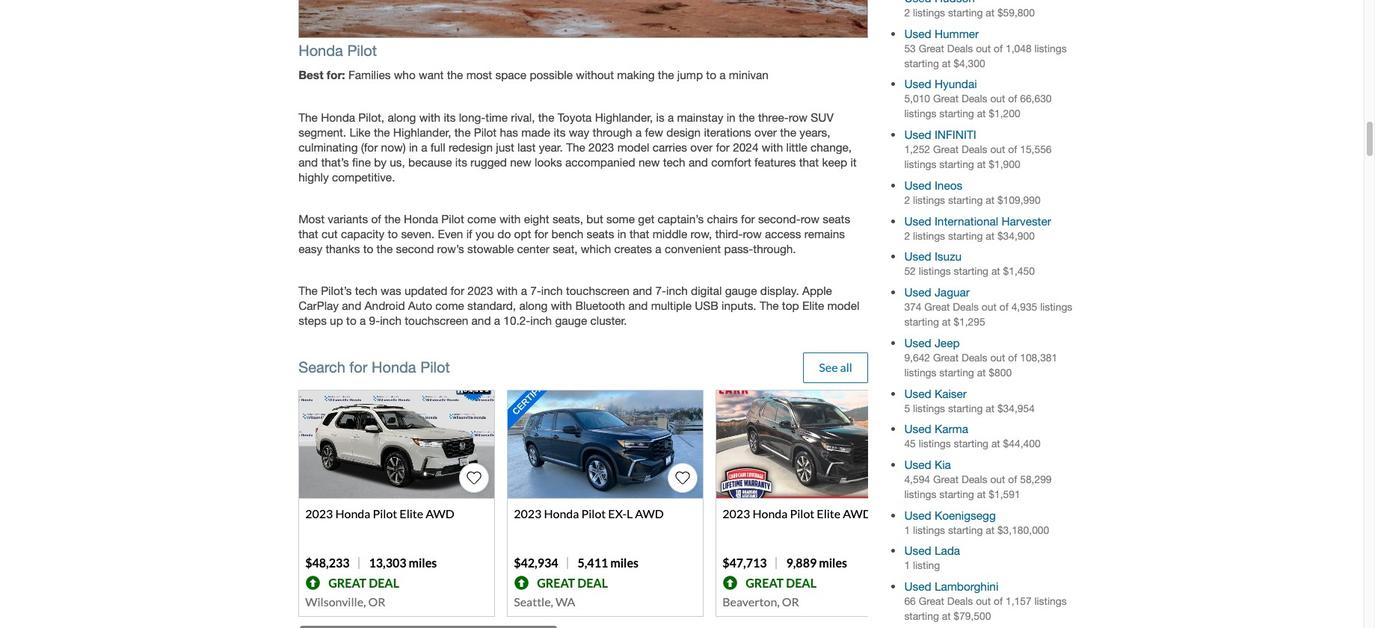 Task type: locate. For each thing, give the bounding box(es) containing it.
great
[[919, 42, 944, 54], [933, 93, 959, 105], [933, 144, 959, 156], [924, 301, 950, 313], [933, 352, 959, 364], [933, 474, 959, 486], [919, 596, 944, 608]]

deals for jaguar
[[953, 301, 979, 313]]

pilot up the 9,889
[[790, 507, 814, 521]]

0 horizontal spatial touchscreen
[[405, 314, 468, 328]]

to left seven.
[[388, 227, 398, 241]]

great deal
[[328, 576, 399, 590], [537, 576, 608, 590], [746, 576, 816, 590]]

great for jeep
[[933, 352, 959, 364]]

0 vertical spatial its
[[444, 110, 456, 124]]

2023 for $48,233
[[305, 507, 333, 521]]

come inside most variants of the honda pilot come with eight seats, but some get captain's chairs for second-row seats that cut capacity to seven. even if you do opt for bench seats in that middle row, third-row access remains easy thanks to the second row's stowable center seat, which creates a convenient pass-through.
[[467, 212, 496, 226]]

row inside the honda pilot, along with its long-time rival, the toyota highlander, is a mainstay in the three-row suv segment. like the highlander, the pilot has made its way through a few design iterations over the years, culminating (for now) in a full redesign just last year. the 2023 model carries over for 2024 with little change, and that's fine by us, because its rugged new looks accompanied new tech and comfort features that keep it highly competitive.
[[789, 110, 808, 124]]

2 horizontal spatial that
[[799, 155, 819, 169]]

touchscreen down auto
[[405, 314, 468, 328]]

out up "$4,300"
[[976, 42, 991, 54]]

1 or from the left
[[368, 595, 386, 609]]

1 2023 honda pilot elite awd from the left
[[305, 507, 455, 521]]

out inside 374 great deals out of 4,935 listings starting at
[[982, 301, 997, 313]]

2024 honda pilot image
[[298, 0, 868, 38]]

used inside used koenigsegg 1 listings starting at $3,180,000
[[904, 509, 931, 522]]

at inside used kaiser 5 listings starting at $34,954
[[986, 403, 995, 415]]

of inside 4,594 great deals out of 58,299 listings starting at
[[1008, 474, 1017, 486]]

row up years,
[[789, 110, 808, 124]]

elite down apple
[[802, 299, 824, 313]]

listings down 5,010
[[904, 108, 937, 120]]

2023 up $47,713
[[722, 507, 750, 521]]

miles for 5,411 miles
[[610, 556, 639, 571]]

best for: families who want the most space possible without making the jump to a minivan
[[298, 68, 769, 82]]

0 vertical spatial gauge
[[725, 284, 757, 298]]

0 horizontal spatial 7-
[[530, 284, 541, 298]]

deals up koenigsegg
[[962, 474, 987, 486]]

2 used from the top
[[904, 77, 931, 91]]

3 great deal from the left
[[746, 576, 816, 590]]

11 used from the top
[[904, 458, 931, 472]]

1 horizontal spatial over
[[754, 125, 777, 139]]

seats
[[823, 212, 850, 226], [587, 227, 614, 241]]

out inside 4,594 great deals out of 58,299 listings starting at
[[990, 474, 1005, 486]]

0 horizontal spatial come
[[435, 299, 464, 313]]

used up used isuzu link
[[904, 214, 931, 228]]

0 horizontal spatial 2023 honda pilot elite awd
[[305, 507, 455, 521]]

at left $1,900
[[977, 159, 986, 171]]

0 vertical spatial tech
[[663, 155, 685, 169]]

2023 honda pilot elite awd image
[[299, 391, 494, 499], [716, 391, 912, 499]]

used for used hyundai
[[904, 77, 931, 91]]

isuzu
[[935, 250, 962, 263]]

chairs
[[707, 212, 738, 226]]

1 horizontal spatial tech
[[663, 155, 685, 169]]

out inside 53 great deals out of 1,048 listings starting at
[[976, 42, 991, 54]]

7 used from the top
[[904, 286, 931, 299]]

variants
[[328, 212, 368, 226]]

0 vertical spatial touchscreen
[[566, 284, 630, 298]]

full
[[430, 140, 445, 154]]

used karma link
[[904, 423, 968, 436]]

1 up used lada link on the bottom right of the page
[[904, 525, 910, 537]]

or down 13,303
[[368, 595, 386, 609]]

great for $47,713
[[746, 576, 784, 590]]

of for used jeep
[[1008, 352, 1017, 364]]

2 great from the left
[[537, 576, 575, 590]]

pilot down time at the left of page
[[474, 125, 497, 139]]

0 horizontal spatial tech
[[355, 284, 377, 298]]

2 horizontal spatial great
[[746, 576, 784, 590]]

highlander, up full
[[393, 125, 451, 139]]

6 used from the top
[[904, 250, 931, 263]]

competitive.
[[332, 170, 395, 184]]

with up the standard,
[[496, 284, 518, 298]]

2023 up accompanied
[[589, 140, 614, 154]]

its up year.
[[554, 125, 566, 139]]

design
[[666, 125, 701, 139]]

8 used from the top
[[904, 336, 931, 350]]

1 horizontal spatial deal
[[577, 576, 608, 590]]

a down the standard,
[[494, 314, 500, 328]]

highlander, up through
[[595, 110, 653, 124]]

along inside the honda pilot, along with its long-time rival, the toyota highlander, is a mainstay in the three-row suv segment. like the highlander, the pilot has made its way through a few design iterations over the years, culminating (for now) in a full redesign just last year. the 2023 model carries over for 2024 with little change, and that's fine by us, because its rugged new looks accompanied new tech and comfort features that keep it highly competitive.
[[388, 110, 416, 124]]

used inside used international harvester 2 listings starting at $34,900
[[904, 214, 931, 228]]

9-
[[369, 314, 380, 328]]

a left few
[[636, 125, 642, 139]]

1 horizontal spatial along
[[519, 299, 548, 313]]

0 vertical spatial model
[[617, 140, 649, 154]]

1 used from the top
[[904, 27, 931, 40]]

starting inside 9,642 great deals out of 108,381 listings starting at
[[939, 367, 974, 379]]

deals inside 4,594 great deals out of 58,299 listings starting at
[[962, 474, 987, 486]]

used inside used kaiser 5 listings starting at $34,954
[[904, 387, 931, 400]]

listings down 4,594
[[904, 489, 937, 501]]

hyundai
[[935, 77, 977, 91]]

at inside 5,010 great deals out of 66,630 listings starting at
[[977, 108, 986, 120]]

used infiniti link
[[904, 128, 976, 141]]

starting inside used kaiser 5 listings starting at $34,954
[[948, 403, 983, 415]]

lada
[[935, 545, 960, 558]]

used inside used isuzu 52 listings starting at $1,450
[[904, 250, 931, 263]]

1 horizontal spatial in
[[617, 227, 626, 241]]

1 horizontal spatial come
[[467, 212, 496, 226]]

starting
[[948, 7, 983, 19], [904, 57, 939, 69], [939, 108, 974, 120], [939, 159, 974, 171], [948, 194, 983, 206], [948, 230, 983, 242], [954, 266, 989, 278], [904, 316, 939, 328], [939, 367, 974, 379], [948, 403, 983, 415], [954, 438, 989, 450], [939, 489, 974, 501], [948, 525, 983, 537], [904, 611, 939, 623]]

2 or from the left
[[782, 595, 799, 609]]

for down iterations
[[716, 140, 730, 154]]

1 horizontal spatial 7-
[[655, 284, 666, 298]]

0 horizontal spatial new
[[510, 155, 531, 169]]

1 2023 honda pilot elite awd image from the left
[[299, 391, 494, 499]]

used koenigsegg link
[[904, 509, 996, 522]]

row up remains
[[801, 212, 820, 226]]

1 vertical spatial model
[[827, 299, 859, 313]]

2023 up the standard,
[[468, 284, 493, 298]]

tech inside the honda pilot, along with its long-time rival, the toyota highlander, is a mainstay in the three-row suv segment. like the highlander, the pilot has made its way through a few design iterations over the years, culminating (for now) in a full redesign just last year. the 2023 model carries over for 2024 with little change, and that's fine by us, because its rugged new looks accompanied new tech and comfort features that keep it highly competitive.
[[663, 155, 685, 169]]

infiniti
[[935, 128, 976, 141]]

and up multiple
[[633, 284, 652, 298]]

1 deal from the left
[[369, 576, 399, 590]]

the
[[298, 110, 318, 124], [566, 140, 585, 154], [298, 284, 318, 298], [760, 299, 779, 313]]

0 vertical spatial come
[[467, 212, 496, 226]]

that inside the honda pilot, along with its long-time rival, the toyota highlander, is a mainstay in the three-row suv segment. like the highlander, the pilot has made its way through a few design iterations over the years, culminating (for now) in a full redesign just last year. the 2023 model carries over for 2024 with little change, and that's fine by us, because its rugged new looks accompanied new tech and comfort features that keep it highly competitive.
[[799, 155, 819, 169]]

out inside 9,642 great deals out of 108,381 listings starting at
[[990, 352, 1005, 364]]

listings right 1,048
[[1034, 42, 1067, 54]]

the up iterations
[[739, 110, 755, 124]]

0 vertical spatial seats
[[823, 212, 850, 226]]

used kia link
[[904, 458, 951, 472]]

used for used lamborghini
[[904, 580, 931, 594]]

at inside used karma 45 listings starting at $44,400
[[991, 438, 1000, 450]]

wilsonville, or
[[305, 595, 386, 609]]

12 used from the top
[[904, 509, 931, 522]]

great for infiniti
[[933, 144, 959, 156]]

great inside 9,642 great deals out of 108,381 listings starting at
[[933, 352, 959, 364]]

great inside 4,594 great deals out of 58,299 listings starting at
[[933, 474, 959, 486]]

the
[[447, 68, 463, 82], [658, 68, 674, 82], [538, 110, 554, 124], [739, 110, 755, 124], [374, 125, 390, 139], [454, 125, 471, 139], [780, 125, 796, 139], [384, 212, 401, 226], [377, 242, 393, 256]]

used for used lada 1 listing
[[904, 545, 931, 558]]

4,594 great deals out of 58,299 listings starting at
[[904, 474, 1052, 501]]

$79,500
[[954, 611, 991, 623]]

used up 4,594
[[904, 458, 931, 472]]

1 horizontal spatial 2023 honda pilot elite awd image
[[716, 391, 912, 499]]

1 miles from the left
[[409, 556, 437, 571]]

great deal for 5,411
[[537, 576, 608, 590]]

inch left cluster.
[[530, 314, 552, 328]]

wa
[[556, 595, 575, 609]]

2 horizontal spatial awd
[[843, 507, 872, 521]]

great inside 374 great deals out of 4,935 listings starting at
[[924, 301, 950, 313]]

0 horizontal spatial deal
[[369, 576, 399, 590]]

out inside 5,010 great deals out of 66,630 listings starting at
[[990, 93, 1005, 105]]

2023 honda pilot elite awd
[[305, 507, 455, 521], [722, 507, 872, 521]]

1 vertical spatial seats
[[587, 227, 614, 241]]

1 horizontal spatial touchscreen
[[566, 284, 630, 298]]

at down koenigsegg
[[986, 525, 995, 537]]

1 1 from the top
[[904, 525, 910, 537]]

0 horizontal spatial model
[[617, 140, 649, 154]]

starting inside used koenigsegg 1 listings starting at $3,180,000
[[948, 525, 983, 537]]

us,
[[390, 155, 405, 169]]

hummer
[[935, 27, 979, 40]]

making
[[617, 68, 655, 82]]

starting down 374
[[904, 316, 939, 328]]

of inside '66 great deals out of 1,157 listings starting at'
[[994, 596, 1003, 608]]

used for used jaguar
[[904, 286, 931, 299]]

starting inside '1,252 great deals out of 15,556 listings starting at'
[[939, 159, 974, 171]]

0 vertical spatial 1
[[904, 525, 910, 537]]

deals for kia
[[962, 474, 987, 486]]

at left the $1,200
[[977, 108, 986, 120]]

2 horizontal spatial miles
[[819, 556, 847, 571]]

1 horizontal spatial great deal
[[537, 576, 608, 590]]

0 vertical spatial 2
[[904, 7, 910, 19]]

1 vertical spatial gauge
[[555, 314, 587, 328]]

which
[[581, 242, 611, 256]]

at inside 374 great deals out of 4,935 listings starting at
[[942, 316, 951, 328]]

3 deal from the left
[[786, 576, 816, 590]]

with up full
[[419, 110, 441, 124]]

used up listing
[[904, 545, 931, 558]]

years,
[[799, 125, 830, 139]]

deals inside '1,252 great deals out of 15,556 listings starting at'
[[962, 144, 987, 156]]

at inside '1,252 great deals out of 15,556 listings starting at'
[[977, 159, 986, 171]]

$34,900
[[997, 230, 1035, 242]]

4 used from the top
[[904, 179, 931, 192]]

used down 4,594
[[904, 509, 931, 522]]

redesign
[[449, 140, 493, 154]]

0 horizontal spatial or
[[368, 595, 386, 609]]

0 horizontal spatial along
[[388, 110, 416, 124]]

creates
[[614, 242, 652, 256]]

of for used infiniti
[[1008, 144, 1017, 156]]

starting down isuzu
[[954, 266, 989, 278]]

great down used hummer
[[919, 42, 944, 54]]

2 deal from the left
[[577, 576, 608, 590]]

out up $1,295
[[982, 301, 997, 313]]

of for used hyundai
[[1008, 93, 1017, 105]]

1 vertical spatial 2
[[904, 194, 910, 206]]

at up jeep
[[942, 316, 951, 328]]

starting inside used ineos 2 listings starting at $109,990
[[948, 194, 983, 206]]

0 vertical spatial highlander,
[[595, 110, 653, 124]]

honda up seven.
[[404, 212, 438, 226]]

13,303 miles
[[369, 556, 437, 571]]

deals inside 374 great deals out of 4,935 listings starting at
[[953, 301, 979, 313]]

$42,934
[[514, 556, 558, 571]]

4,935
[[1011, 301, 1037, 313]]

of
[[994, 42, 1003, 54], [1008, 93, 1017, 105], [1008, 144, 1017, 156], [371, 212, 381, 226], [1000, 301, 1009, 313], [1008, 352, 1017, 364], [1008, 474, 1017, 486], [994, 596, 1003, 608]]

66
[[904, 596, 916, 608]]

1 vertical spatial come
[[435, 299, 464, 313]]

0 horizontal spatial 2023 honda pilot elite awd image
[[299, 391, 494, 499]]

14 used from the top
[[904, 580, 931, 594]]

1 vertical spatial highlander,
[[393, 125, 451, 139]]

to down capacity
[[363, 242, 373, 256]]

$1,900
[[989, 159, 1020, 171]]

some
[[606, 212, 635, 226]]

deal down the 9,889
[[786, 576, 816, 590]]

1 vertical spatial tech
[[355, 284, 377, 298]]

of for used kia
[[1008, 474, 1017, 486]]

with inside most variants of the honda pilot come with eight seats, but some get captain's chairs for second-row seats that cut capacity to seven. even if you do opt for bench seats in that middle row, third-row access remains easy thanks to the second row's stowable center seat, which creates a convenient pass-through.
[[499, 212, 521, 226]]

out inside '1,252 great deals out of 15,556 listings starting at'
[[990, 144, 1005, 156]]

beaverton,
[[722, 595, 780, 609]]

used up 5
[[904, 387, 931, 400]]

used for used infiniti
[[904, 128, 931, 141]]

second
[[396, 242, 434, 256]]

out up $1,591
[[990, 474, 1005, 486]]

out inside '66 great deals out of 1,157 listings starting at'
[[976, 596, 991, 608]]

2 vertical spatial 2
[[904, 230, 910, 242]]

2
[[904, 7, 910, 19], [904, 194, 910, 206], [904, 230, 910, 242]]

1 vertical spatial row
[[801, 212, 820, 226]]

of inside '1,252 great deals out of 15,556 listings starting at'
[[1008, 144, 1017, 156]]

2 1 from the top
[[904, 560, 910, 572]]

great
[[328, 576, 366, 590], [537, 576, 575, 590], [746, 576, 784, 590]]

minivan
[[729, 68, 769, 82]]

2 new from the left
[[638, 155, 660, 169]]

1 horizontal spatial gauge
[[725, 284, 757, 298]]

1 horizontal spatial great
[[537, 576, 575, 590]]

used up 53
[[904, 27, 931, 40]]

0 vertical spatial along
[[388, 110, 416, 124]]

1 new from the left
[[510, 155, 531, 169]]

multiple
[[651, 299, 692, 313]]

great up beaverton, or
[[746, 576, 784, 590]]

miles for 13,303 miles
[[409, 556, 437, 571]]

2 2 from the top
[[904, 194, 910, 206]]

2 horizontal spatial great deal
[[746, 576, 816, 590]]

deal for beaverton, or
[[786, 576, 816, 590]]

listings inside 374 great deals out of 4,935 listings starting at
[[1040, 301, 1072, 313]]

starting down 53
[[904, 57, 939, 69]]

great for lamborghini
[[919, 596, 944, 608]]

seat,
[[553, 242, 578, 256]]

over down the three-
[[754, 125, 777, 139]]

2023
[[589, 140, 614, 154], [468, 284, 493, 298], [305, 507, 333, 521], [514, 507, 542, 521], [722, 507, 750, 521]]

starting up "hummer"
[[948, 7, 983, 19]]

stowable
[[467, 242, 514, 256]]

deals inside 9,642 great deals out of 108,381 listings starting at
[[962, 352, 987, 364]]

starting up international
[[948, 194, 983, 206]]

1 horizontal spatial awd
[[635, 507, 664, 521]]

deals inside 5,010 great deals out of 66,630 listings starting at
[[962, 93, 987, 105]]

1 horizontal spatial model
[[827, 299, 859, 313]]

1 vertical spatial in
[[409, 140, 418, 154]]

0 vertical spatial over
[[754, 125, 777, 139]]

touchscreen up bluetooth
[[566, 284, 630, 298]]

pilot inside most variants of the honda pilot come with eight seats, but some get captain's chairs for second-row seats that cut capacity to seven. even if you do opt for bench seats in that middle row, third-row access remains easy thanks to the second row's stowable center seat, which creates a convenient pass-through.
[[441, 212, 464, 226]]

new down the carries
[[638, 155, 660, 169]]

1 horizontal spatial that
[[630, 227, 649, 241]]

out for hummer
[[976, 42, 991, 54]]

2 inside used ineos 2 listings starting at $109,990
[[904, 194, 910, 206]]

out up $1,900
[[990, 144, 1005, 156]]

come down updated
[[435, 299, 464, 313]]

deals down lamborghini
[[947, 596, 973, 608]]

2023 honda pilot elite awd image for 13,303
[[299, 391, 494, 499]]

starting inside 4,594 great deals out of 58,299 listings starting at
[[939, 489, 974, 501]]

deals
[[947, 42, 973, 54], [962, 93, 987, 105], [962, 144, 987, 156], [953, 301, 979, 313], [962, 352, 987, 364], [962, 474, 987, 486], [947, 596, 973, 608]]

updated
[[404, 284, 447, 298]]

3 2 from the top
[[904, 230, 910, 242]]

great inside '66 great deals out of 1,157 listings starting at'
[[919, 596, 944, 608]]

koenigsegg
[[935, 509, 996, 522]]

out for jeep
[[990, 352, 1005, 364]]

starting up used koenigsegg link
[[939, 489, 974, 501]]

2023 honda pilot elite awd for 9,889 miles
[[722, 507, 872, 521]]

0 horizontal spatial seats
[[587, 227, 614, 241]]

1 great deal from the left
[[328, 576, 399, 590]]

who
[[394, 68, 416, 82]]

deals for lamborghini
[[947, 596, 973, 608]]

of inside 5,010 great deals out of 66,630 listings starting at
[[1008, 93, 1017, 105]]

$4,300
[[954, 57, 985, 69]]

2023 inside the pilot's tech was updated for 2023 with a 7-inch touchscreen and 7-inch digital gauge display. apple carplay and android auto come standard, along with bluetooth and multiple usb inputs. the top elite model steps up to a 9-inch touchscreen and a 10.2-inch gauge cluster.
[[468, 284, 493, 298]]

touchscreen
[[566, 284, 630, 298], [405, 314, 468, 328]]

2 vertical spatial its
[[455, 155, 467, 169]]

was
[[381, 284, 401, 298]]

great for $42,934
[[537, 576, 575, 590]]

2023 for $42,934
[[514, 507, 542, 521]]

3 awd from the left
[[843, 507, 872, 521]]

do
[[497, 227, 511, 241]]

seven.
[[401, 227, 435, 241]]

0 vertical spatial row
[[789, 110, 808, 124]]

1 horizontal spatial miles
[[610, 556, 639, 571]]

listings down used kaiser link
[[913, 403, 945, 415]]

used inside used ineos 2 listings starting at $109,990
[[904, 179, 931, 192]]

row's
[[437, 242, 464, 256]]

used for used hummer
[[904, 27, 931, 40]]

deals inside 53 great deals out of 1,048 listings starting at
[[947, 42, 973, 54]]

2023 for $47,713
[[722, 507, 750, 521]]

up
[[330, 314, 343, 328]]

that up creates
[[630, 227, 649, 241]]

listings inside used ineos 2 listings starting at $109,990
[[913, 194, 945, 206]]

3 miles from the left
[[819, 556, 847, 571]]

starting down karma
[[954, 438, 989, 450]]

listings up used lada link on the bottom right of the page
[[913, 525, 945, 537]]

of inside 374 great deals out of 4,935 listings starting at
[[1000, 301, 1009, 313]]

starting inside used karma 45 listings starting at $44,400
[[954, 438, 989, 450]]

year.
[[539, 140, 563, 154]]

2 miles from the left
[[610, 556, 639, 571]]

the pilot's tech was updated for 2023 with a 7-inch touchscreen and 7-inch digital gauge display. apple carplay and android auto come standard, along with bluetooth and multiple usb inputs. the top elite model steps up to a 9-inch touchscreen and a 10.2-inch gauge cluster.
[[298, 284, 859, 328]]

at left $1,591
[[977, 489, 986, 501]]

of inside 9,642 great deals out of 108,381 listings starting at
[[1008, 352, 1017, 364]]

0 horizontal spatial great deal
[[328, 576, 399, 590]]

great for $48,233
[[328, 576, 366, 590]]

2 vertical spatial row
[[743, 227, 762, 241]]

great inside 5,010 great deals out of 66,630 listings starting at
[[933, 93, 959, 105]]

0 horizontal spatial over
[[690, 140, 713, 154]]

karma
[[935, 423, 968, 436]]

1 horizontal spatial or
[[782, 595, 799, 609]]

that up easy
[[298, 227, 318, 241]]

deals down $1,295
[[962, 352, 987, 364]]

in down some
[[617, 227, 626, 241]]

used inside used karma 45 listings starting at $44,400
[[904, 423, 931, 436]]

deals inside '66 great deals out of 1,157 listings starting at'
[[947, 596, 973, 608]]

2 2023 honda pilot elite awd from the left
[[722, 507, 872, 521]]

$109,990
[[997, 194, 1041, 206]]

used up 5,010
[[904, 77, 931, 91]]

10 used from the top
[[904, 423, 931, 436]]

$3,180,000
[[997, 525, 1049, 537]]

0 horizontal spatial highlander,
[[393, 125, 451, 139]]

2 horizontal spatial deal
[[786, 576, 816, 590]]

of inside 53 great deals out of 1,048 listings starting at
[[994, 42, 1003, 54]]

3 used from the top
[[904, 128, 931, 141]]

1 horizontal spatial new
[[638, 155, 660, 169]]

1 great from the left
[[328, 576, 366, 590]]

honda
[[298, 42, 343, 59], [321, 110, 355, 124], [404, 212, 438, 226], [372, 359, 416, 376], [335, 507, 370, 521], [544, 507, 579, 521], [753, 507, 788, 521]]

1,252
[[904, 144, 930, 156]]

0 horizontal spatial awd
[[426, 507, 455, 521]]

awd up 13,303 miles
[[426, 507, 455, 521]]

0 horizontal spatial miles
[[409, 556, 437, 571]]

starting up "ineos"
[[939, 159, 974, 171]]

that down little
[[799, 155, 819, 169]]

at inside used ineos 2 listings starting at $109,990
[[986, 194, 995, 206]]

row up pass-
[[743, 227, 762, 241]]

3 great from the left
[[746, 576, 784, 590]]

1 vertical spatial 1
[[904, 560, 910, 572]]

great inside 53 great deals out of 1,048 listings starting at
[[919, 42, 944, 54]]

2 great deal from the left
[[537, 576, 608, 590]]

a inside most variants of the honda pilot come with eight seats, but some get captain's chairs for second-row seats that cut capacity to seven. even if you do opt for bench seats in that middle row, third-row access remains easy thanks to the second row's stowable center seat, which creates a convenient pass-through.
[[655, 242, 661, 256]]

great for hummer
[[919, 42, 944, 54]]

miles
[[409, 556, 437, 571], [610, 556, 639, 571], [819, 556, 847, 571]]

get
[[638, 212, 654, 226]]

the up capacity
[[384, 212, 401, 226]]

out for kia
[[990, 474, 1005, 486]]

deals down infiniti
[[962, 144, 987, 156]]

at down "used international harvester" link
[[986, 230, 995, 242]]

opt
[[514, 227, 531, 241]]

listings down 1,252
[[904, 159, 937, 171]]

1 horizontal spatial 2023 honda pilot elite awd
[[722, 507, 872, 521]]

used for used kia
[[904, 458, 931, 472]]

of up $1,591
[[1008, 474, 1017, 486]]

used lamborghini
[[904, 580, 998, 594]]

elite up 9,889 miles
[[817, 507, 841, 521]]

deals for jeep
[[962, 352, 987, 364]]

0 horizontal spatial great
[[328, 576, 366, 590]]

kaiser
[[935, 387, 967, 400]]

1
[[904, 525, 910, 537], [904, 560, 910, 572]]

starting inside 374 great deals out of 4,935 listings starting at
[[904, 316, 939, 328]]

segment.
[[298, 125, 346, 139]]

2 2023 honda pilot elite awd image from the left
[[716, 391, 912, 499]]

awd for $48,233
[[426, 507, 455, 521]]

listings
[[913, 7, 945, 19], [1034, 42, 1067, 54], [904, 108, 937, 120], [904, 159, 937, 171], [913, 194, 945, 206], [913, 230, 945, 242], [919, 266, 951, 278], [1040, 301, 1072, 313], [904, 367, 937, 379], [913, 403, 945, 415], [919, 438, 951, 450], [904, 489, 937, 501], [913, 525, 945, 537], [1034, 596, 1067, 608]]

used up 45
[[904, 423, 931, 436]]

inch
[[541, 284, 563, 298], [666, 284, 688, 298], [380, 314, 402, 328], [530, 314, 552, 328]]

out for jaguar
[[982, 301, 997, 313]]

1 awd from the left
[[426, 507, 455, 521]]

5 used from the top
[[904, 214, 931, 228]]

9 used from the top
[[904, 387, 931, 400]]

in
[[727, 110, 735, 124], [409, 140, 418, 154], [617, 227, 626, 241]]

used inside used lada 1 listing
[[904, 545, 931, 558]]

2023 up $48,233
[[305, 507, 333, 521]]

2 down used ineos link on the top right of the page
[[904, 194, 910, 206]]

used for used ineos 2 listings starting at $109,990
[[904, 179, 931, 192]]

1 vertical spatial along
[[519, 299, 548, 313]]

elite inside the pilot's tech was updated for 2023 with a 7-inch touchscreen and 7-inch digital gauge display. apple carplay and android auto come standard, along with bluetooth and multiple usb inputs. the top elite model steps up to a 9-inch touchscreen and a 10.2-inch gauge cluster.
[[802, 299, 824, 313]]

great inside '1,252 great deals out of 15,556 listings starting at'
[[933, 144, 959, 156]]

listings inside used koenigsegg 1 listings starting at $3,180,000
[[913, 525, 945, 537]]

at up "used international harvester" link
[[986, 194, 995, 206]]

at left '$800' on the bottom of the page
[[977, 367, 986, 379]]

listings inside 5,010 great deals out of 66,630 listings starting at
[[904, 108, 937, 120]]

to right jump
[[706, 68, 716, 82]]

thanks
[[326, 242, 360, 256]]

1 inside used koenigsegg 1 listings starting at $3,180,000
[[904, 525, 910, 537]]

2 vertical spatial in
[[617, 227, 626, 241]]

2 horizontal spatial in
[[727, 110, 735, 124]]

2 up used isuzu link
[[904, 230, 910, 242]]

at inside '66 great deals out of 1,157 listings starting at'
[[942, 611, 951, 623]]

of left 4,935
[[1000, 301, 1009, 313]]

13,303
[[369, 556, 406, 571]]

seats up which
[[587, 227, 614, 241]]

13 used from the top
[[904, 545, 931, 558]]

listings inside used international harvester 2 listings starting at $34,900
[[913, 230, 945, 242]]



Task type: vqa. For each thing, say whether or not it's contained in the screenshot.
leftmost gauge
yes



Task type: describe. For each thing, give the bounding box(es) containing it.
listings inside '66 great deals out of 1,157 listings starting at'
[[1034, 596, 1067, 608]]

iterations
[[704, 125, 751, 139]]

search for honda pilot
[[298, 359, 450, 376]]

along inside the pilot's tech was updated for 2023 with a 7-inch touchscreen and 7-inch digital gauge display. apple carplay and android auto come standard, along with bluetooth and multiple usb inputs. the top elite model steps up to a 9-inch touchscreen and a 10.2-inch gauge cluster.
[[519, 299, 548, 313]]

usb
[[695, 299, 718, 313]]

1 vertical spatial over
[[690, 140, 713, 154]]

to inside the pilot's tech was updated for 2023 with a 7-inch touchscreen and 7-inch digital gauge display. apple carplay and android auto come standard, along with bluetooth and multiple usb inputs. the top elite model steps up to a 9-inch touchscreen and a 10.2-inch gauge cluster.
[[346, 314, 357, 328]]

used for used koenigsegg 1 listings starting at $3,180,000
[[904, 509, 931, 522]]

1 vertical spatial its
[[554, 125, 566, 139]]

pilot inside the honda pilot, along with its long-time rival, the toyota highlander, is a mainstay in the three-row suv segment. like the highlander, the pilot has made its way through a few design iterations over the years, culminating (for now) in a full redesign just last year. the 2023 model carries over for 2024 with little change, and that's fine by us, because its rugged new looks accompanied new tech and comfort features that keep it highly competitive.
[[474, 125, 497, 139]]

used jaguar link
[[904, 286, 970, 299]]

great for jaguar
[[924, 301, 950, 313]]

toyota
[[558, 110, 592, 124]]

9,889 miles
[[786, 556, 847, 571]]

9,889
[[786, 556, 817, 571]]

ineos
[[935, 179, 963, 192]]

cut
[[322, 227, 338, 241]]

used for used karma 45 listings starting at $44,400
[[904, 423, 931, 436]]

at inside 4,594 great deals out of 58,299 listings starting at
[[977, 489, 986, 501]]

pilot down auto
[[420, 359, 450, 376]]

15,556
[[1020, 144, 1052, 156]]

jaguar
[[935, 286, 970, 299]]

few
[[645, 125, 663, 139]]

and up highly
[[298, 155, 318, 169]]

most variants of the honda pilot come with eight seats, but some get captain's chairs for second-row seats that cut capacity to seven. even if you do opt for bench seats in that middle row, third-row access remains easy thanks to the second row's stowable center seat, which creates a convenient pass-through.
[[298, 212, 850, 256]]

model inside the pilot's tech was updated for 2023 with a 7-inch touchscreen and 7-inch digital gauge display. apple carplay and android auto come standard, along with bluetooth and multiple usb inputs. the top elite model steps up to a 9-inch touchscreen and a 10.2-inch gauge cluster.
[[827, 299, 859, 313]]

for up third-
[[741, 212, 755, 226]]

rugged
[[470, 155, 507, 169]]

pilot up families
[[347, 42, 377, 59]]

used for used international harvester 2 listings starting at $34,900
[[904, 214, 931, 228]]

elite for 13,303 miles
[[400, 507, 423, 521]]

now)
[[381, 140, 406, 154]]

listings inside used isuzu 52 listings starting at $1,450
[[919, 266, 951, 278]]

9,642
[[904, 352, 930, 364]]

or for beaverton, or
[[782, 595, 799, 609]]

2023 honda pilot ex-l awd image
[[508, 391, 703, 499]]

honda up $47,713
[[753, 507, 788, 521]]

a left minivan
[[720, 68, 726, 82]]

used for used jeep
[[904, 336, 931, 350]]

the down way
[[566, 140, 585, 154]]

middle
[[653, 227, 687, 241]]

wilsonville,
[[305, 595, 366, 609]]

easy
[[298, 242, 322, 256]]

model inside the honda pilot, along with its long-time rival, the toyota highlander, is a mainstay in the three-row suv segment. like the highlander, the pilot has made its way through a few design iterations over the years, culminating (for now) in a full redesign just last year. the 2023 model carries over for 2024 with little change, and that's fine by us, because its rugged new looks accompanied new tech and comfort features that keep it highly competitive.
[[617, 140, 649, 154]]

listing
[[913, 560, 940, 572]]

5,010 great deals out of 66,630 listings starting at
[[904, 93, 1052, 120]]

2023 honda pilot elite awd for 13,303 miles
[[305, 507, 455, 521]]

honda down 9-
[[372, 359, 416, 376]]

$34,954
[[997, 403, 1035, 415]]

at inside 53 great deals out of 1,048 listings starting at
[[942, 57, 951, 69]]

three-
[[758, 110, 789, 124]]

great for kia
[[933, 474, 959, 486]]

and left the comfort at the top right
[[689, 155, 708, 169]]

listings inside 9,642 great deals out of 108,381 listings starting at
[[904, 367, 937, 379]]

but
[[586, 212, 603, 226]]

through.
[[753, 242, 796, 256]]

10.2-
[[503, 314, 530, 328]]

deals for hyundai
[[962, 93, 987, 105]]

even
[[438, 227, 463, 241]]

eight
[[524, 212, 549, 226]]

has
[[500, 125, 518, 139]]

and left multiple
[[628, 299, 648, 313]]

with left bluetooth
[[551, 299, 572, 313]]

inch up multiple
[[666, 284, 688, 298]]

tech inside the pilot's tech was updated for 2023 with a 7-inch touchscreen and 7-inch digital gauge display. apple carplay and android auto come standard, along with bluetooth and multiple usb inputs. the top elite model steps up to a 9-inch touchscreen and a 10.2-inch gauge cluster.
[[355, 284, 377, 298]]

third-
[[715, 227, 743, 241]]

see all
[[819, 360, 852, 374]]

starting inside used international harvester 2 listings starting at $34,900
[[948, 230, 983, 242]]

bench
[[551, 227, 583, 241]]

a up 10.2-
[[521, 284, 527, 298]]

row,
[[691, 227, 712, 241]]

listings inside '1,252 great deals out of 15,556 listings starting at'
[[904, 159, 937, 171]]

center
[[517, 242, 550, 256]]

of for used lamborghini
[[994, 596, 1003, 608]]

used for used isuzu 52 listings starting at $1,450
[[904, 250, 931, 263]]

long-
[[459, 110, 486, 124]]

auto
[[408, 299, 432, 313]]

and up up in the left of the page
[[342, 299, 361, 313]]

great deal for 9,889
[[746, 576, 816, 590]]

listings inside 4,594 great deals out of 58,299 listings starting at
[[904, 489, 937, 501]]

the up redesign
[[454, 125, 471, 139]]

just
[[496, 140, 514, 154]]

53 great deals out of 1,048 listings starting at
[[904, 42, 1067, 69]]

2 awd from the left
[[635, 507, 664, 521]]

inputs.
[[722, 299, 756, 313]]

the down capacity
[[377, 242, 393, 256]]

inch down android
[[380, 314, 402, 328]]

at inside used international harvester 2 listings starting at $34,900
[[986, 230, 995, 242]]

used karma 45 listings starting at $44,400
[[904, 423, 1041, 450]]

come inside the pilot's tech was updated for 2023 with a 7-inch touchscreen and 7-inch digital gauge display. apple carplay and android auto come standard, along with bluetooth and multiple usb inputs. the top elite model steps up to a 9-inch touchscreen and a 10.2-inch gauge cluster.
[[435, 299, 464, 313]]

listings up used hummer
[[913, 7, 945, 19]]

see
[[819, 360, 838, 374]]

the down pilot,
[[374, 125, 390, 139]]

with up 'features'
[[762, 140, 783, 154]]

deal for seattle, wa
[[577, 576, 608, 590]]

0 horizontal spatial that
[[298, 227, 318, 241]]

great deal for 13,303
[[328, 576, 399, 590]]

the honda pilot, along with its long-time rival, the toyota highlander, is a mainstay in the three-row suv segment. like the highlander, the pilot has made its way through a few design iterations over the years, culminating (for now) in a full redesign just last year. the 2023 model carries over for 2024 with little change, and that's fine by us, because its rugged new looks accompanied new tech and comfort features that keep it highly competitive.
[[298, 110, 857, 184]]

through
[[593, 125, 632, 139]]

the up little
[[780, 125, 796, 139]]

2 7- from the left
[[655, 284, 666, 298]]

used lada 1 listing
[[904, 545, 960, 572]]

a right is at left
[[668, 110, 674, 124]]

1 for used koenigsegg
[[904, 525, 910, 537]]

way
[[569, 125, 589, 139]]

listings inside 53 great deals out of 1,048 listings starting at
[[1034, 42, 1067, 54]]

used isuzu 52 listings starting at $1,450
[[904, 250, 1035, 278]]

1 vertical spatial touchscreen
[[405, 314, 468, 328]]

because
[[408, 155, 452, 169]]

deals for hummer
[[947, 42, 973, 54]]

at left '$59,800' at the right top
[[986, 7, 995, 19]]

0 vertical spatial in
[[727, 110, 735, 124]]

for:
[[327, 68, 345, 82]]

at inside 9,642 great deals out of 108,381 listings starting at
[[977, 367, 986, 379]]

used international harvester link
[[904, 214, 1051, 228]]

out for lamborghini
[[976, 596, 991, 608]]

most
[[466, 68, 492, 82]]

1 2 from the top
[[904, 7, 910, 19]]

pilot left ex-
[[581, 507, 606, 521]]

it
[[850, 155, 857, 169]]

little
[[786, 140, 807, 154]]

out for hyundai
[[990, 93, 1005, 105]]

of for used hummer
[[994, 42, 1003, 54]]

deal for wilsonville, or
[[369, 576, 399, 590]]

in inside most variants of the honda pilot come with eight seats, but some get captain's chairs for second-row seats that cut capacity to seven. even if you do opt for bench seats in that middle row, third-row access remains easy thanks to the second row's stowable center seat, which creates a convenient pass-through.
[[617, 227, 626, 241]]

used jeep
[[904, 336, 960, 350]]

the up made
[[538, 110, 554, 124]]

used ineos 2 listings starting at $109,990
[[904, 179, 1041, 206]]

374
[[904, 301, 922, 313]]

$1,295
[[954, 316, 985, 328]]

at inside used koenigsegg 1 listings starting at $3,180,000
[[986, 525, 995, 537]]

1 7- from the left
[[530, 284, 541, 298]]

for right "search"
[[349, 359, 367, 376]]

out for infiniti
[[990, 144, 1005, 156]]

by
[[374, 155, 387, 169]]

the left jump
[[658, 68, 674, 82]]

58,299
[[1020, 474, 1052, 486]]

starting inside '66 great deals out of 1,157 listings starting at'
[[904, 611, 939, 623]]

a left full
[[421, 140, 427, 154]]

at inside used isuzu 52 listings starting at $1,450
[[991, 266, 1000, 278]]

elite for 9,889 miles
[[817, 507, 841, 521]]

the right want
[[447, 68, 463, 82]]

deals for infiniti
[[962, 144, 987, 156]]

inch down seat,
[[541, 284, 563, 298]]

comfort
[[711, 155, 751, 169]]

1,048
[[1006, 42, 1032, 54]]

want
[[419, 68, 444, 82]]

5
[[904, 403, 910, 415]]

starting inside 53 great deals out of 1,048 listings starting at
[[904, 57, 939, 69]]

bluetooth
[[575, 299, 625, 313]]

$1,450
[[1003, 266, 1035, 278]]

1,252 great deals out of 15,556 listings starting at
[[904, 144, 1052, 171]]

$1,591
[[989, 489, 1020, 501]]

seattle,
[[514, 595, 553, 609]]

pilot up 13,303
[[373, 507, 397, 521]]

53
[[904, 42, 916, 54]]

great for hyundai
[[933, 93, 959, 105]]

the down display.
[[760, 299, 779, 313]]

honda up best
[[298, 42, 343, 59]]

for inside the honda pilot, along with its long-time rival, the toyota highlander, is a mainstay in the three-row suv segment. like the highlander, the pilot has made its way through a few design iterations over the years, culminating (for now) in a full redesign just last year. the 2023 model carries over for 2024 with little change, and that's fine by us, because its rugged new looks accompanied new tech and comfort features that keep it highly competitive.
[[716, 140, 730, 154]]

the up segment.
[[298, 110, 318, 124]]

0 horizontal spatial in
[[409, 140, 418, 154]]

the up carplay
[[298, 284, 318, 298]]

used lada link
[[904, 545, 960, 558]]

listings inside used kaiser 5 listings starting at $34,954
[[913, 403, 945, 415]]

for down eight
[[534, 227, 548, 241]]

used for used kaiser 5 listings starting at $34,954
[[904, 387, 931, 400]]

kia
[[935, 458, 951, 472]]

5,010
[[904, 93, 930, 105]]

for inside the pilot's tech was updated for 2023 with a 7-inch touchscreen and 7-inch digital gauge display. apple carplay and android auto come standard, along with bluetooth and multiple usb inputs. the top elite model steps up to a 9-inch touchscreen and a 10.2-inch gauge cluster.
[[451, 284, 464, 298]]

honda inside the honda pilot, along with its long-time rival, the toyota highlander, is a mainstay in the three-row suv segment. like the highlander, the pilot has made its way through a few design iterations over the years, culminating (for now) in a full redesign just last year. the 2023 model carries over for 2024 with little change, and that's fine by us, because its rugged new looks accompanied new tech and comfort features that keep it highly competitive.
[[321, 110, 355, 124]]

2 inside used international harvester 2 listings starting at $34,900
[[904, 230, 910, 242]]

of inside most variants of the honda pilot come with eight seats, but some get captain's chairs for second-row seats that cut capacity to seven. even if you do opt for bench seats in that middle row, third-row access remains easy thanks to the second row's stowable center seat, which creates a convenient pass-through.
[[371, 212, 381, 226]]

1 for used lada
[[904, 560, 910, 572]]

2023 honda pilot elite awd image for 9,889
[[716, 391, 912, 499]]

miles for 9,889 miles
[[819, 556, 847, 571]]

used kaiser 5 listings starting at $34,954
[[904, 387, 1035, 415]]

0 horizontal spatial gauge
[[555, 314, 587, 328]]

starting inside used isuzu 52 listings starting at $1,450
[[954, 266, 989, 278]]

of for used jaguar
[[1000, 301, 1009, 313]]

listings inside used karma 45 listings starting at $44,400
[[919, 438, 951, 450]]

digital
[[691, 284, 722, 298]]

is
[[656, 110, 664, 124]]

$59,800
[[997, 7, 1035, 19]]

$47,713
[[722, 556, 767, 571]]

honda inside most variants of the honda pilot come with eight seats, but some get captain's chairs for second-row seats that cut capacity to seven. even if you do opt for bench seats in that middle row, third-row access remains easy thanks to the second row's stowable center seat, which creates a convenient pass-through.
[[404, 212, 438, 226]]

and down the standard,
[[471, 314, 491, 328]]

1 horizontal spatial highlander,
[[595, 110, 653, 124]]

used hyundai
[[904, 77, 977, 91]]

starting inside 5,010 great deals out of 66,630 listings starting at
[[939, 108, 974, 120]]

1 horizontal spatial seats
[[823, 212, 850, 226]]

without
[[576, 68, 614, 82]]

standard,
[[467, 299, 516, 313]]

honda up $48,233
[[335, 507, 370, 521]]

a left 9-
[[360, 314, 366, 328]]

2023 inside the honda pilot, along with its long-time rival, the toyota highlander, is a mainstay in the three-row suv segment. like the highlander, the pilot has made its way through a few design iterations over the years, culminating (for now) in a full redesign just last year. the 2023 model carries over for 2024 with little change, and that's fine by us, because its rugged new looks accompanied new tech and comfort features that keep it highly competitive.
[[589, 140, 614, 154]]

honda up $42,934 at the bottom left of page
[[544, 507, 579, 521]]

all
[[840, 360, 852, 374]]

used infiniti
[[904, 128, 976, 141]]

52
[[904, 266, 916, 278]]

used hummer
[[904, 27, 979, 40]]

or for wilsonville, or
[[368, 595, 386, 609]]

awd for $47,713
[[843, 507, 872, 521]]

fine
[[352, 155, 371, 169]]



